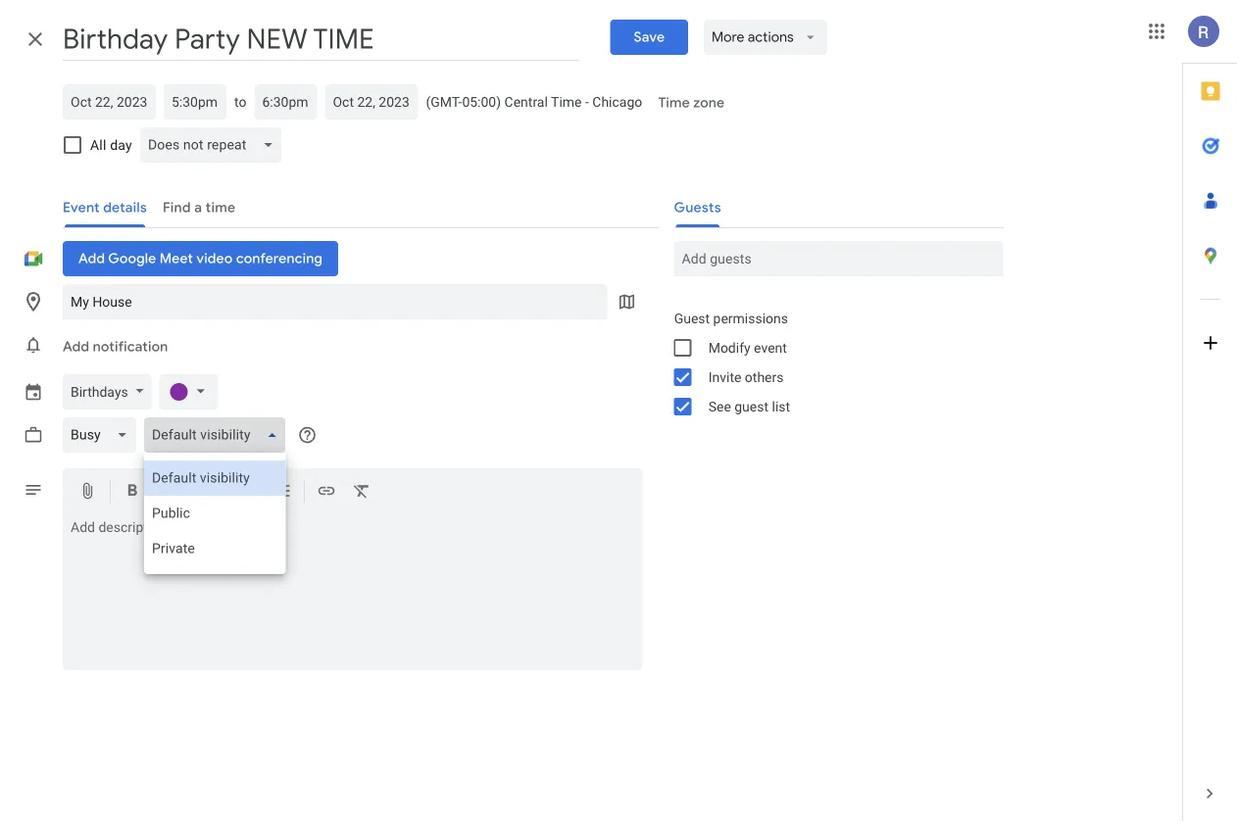 Task type: locate. For each thing, give the bounding box(es) containing it.
formatting options toolbar
[[63, 469, 643, 516]]

Description text field
[[63, 520, 643, 667]]

time left - on the top of the page
[[551, 94, 582, 110]]

Title text field
[[63, 18, 579, 61]]

add notification
[[63, 338, 168, 356]]

all day
[[90, 137, 132, 153]]

time left zone
[[658, 94, 690, 112]]

permissions
[[713, 310, 788, 326]]

None field
[[140, 127, 289, 163], [63, 418, 144, 453], [144, 418, 294, 453], [140, 127, 289, 163], [63, 418, 144, 453], [144, 418, 294, 453]]

group
[[658, 304, 1003, 422]]

invite
[[708, 369, 741, 385]]

all
[[90, 137, 106, 153]]

birthdays
[[71, 384, 128, 400]]

Start date text field
[[71, 90, 148, 114]]

bulleted list image
[[273, 481, 292, 504]]

05:00)
[[462, 94, 501, 110]]

others
[[745, 369, 784, 385]]

default visibility option
[[144, 461, 286, 496]]

tab list
[[1183, 64, 1237, 767]]

chicago
[[592, 94, 642, 110]]

save button
[[610, 20, 688, 55]]

Start time text field
[[172, 90, 219, 114]]

bold image
[[123, 481, 142, 504]]

list
[[772, 398, 790, 415]]

(gmt-
[[426, 94, 462, 110]]

-
[[585, 94, 589, 110]]

save
[[634, 28, 665, 46]]

group containing guest permissions
[[658, 304, 1003, 422]]

guest
[[734, 398, 769, 415]]

private option
[[144, 531, 286, 567]]

guest permissions
[[674, 310, 788, 326]]

(gmt-05:00) central time - chicago
[[426, 94, 642, 110]]

more
[[712, 28, 745, 46]]

time
[[551, 94, 582, 110], [658, 94, 690, 112]]

0 horizontal spatial time
[[551, 94, 582, 110]]

add notification button
[[55, 323, 176, 371]]

1 horizontal spatial time
[[658, 94, 690, 112]]

time zone button
[[650, 85, 732, 121]]

more actions arrow_drop_down
[[712, 28, 820, 46]]



Task type: describe. For each thing, give the bounding box(es) containing it.
Location text field
[[71, 284, 600, 320]]

underline image
[[193, 481, 213, 504]]

see guest list
[[708, 398, 790, 415]]

time inside button
[[658, 94, 690, 112]]

day
[[110, 137, 132, 153]]

public option
[[144, 496, 286, 531]]

notification
[[93, 338, 168, 356]]

italic image
[[158, 481, 177, 504]]

zone
[[693, 94, 724, 112]]

central
[[504, 94, 548, 110]]

remove formatting image
[[352, 481, 372, 504]]

actions
[[748, 28, 794, 46]]

see
[[708, 398, 731, 415]]

Guests text field
[[682, 241, 996, 276]]

to
[[234, 94, 246, 110]]

invite others
[[708, 369, 784, 385]]

numbered list image
[[237, 481, 257, 504]]

event
[[754, 340, 787, 356]]

modify event
[[708, 340, 787, 356]]

visibility list box
[[144, 453, 286, 574]]

End date text field
[[333, 90, 410, 114]]

time zone
[[658, 94, 724, 112]]

guest
[[674, 310, 710, 326]]

add
[[63, 338, 89, 356]]

insert link image
[[317, 481, 336, 504]]

arrow_drop_down
[[802, 28, 820, 46]]

modify
[[708, 340, 751, 356]]

End time text field
[[262, 90, 309, 114]]



Task type: vqa. For each thing, say whether or not it's contained in the screenshot.
row containing 8
no



